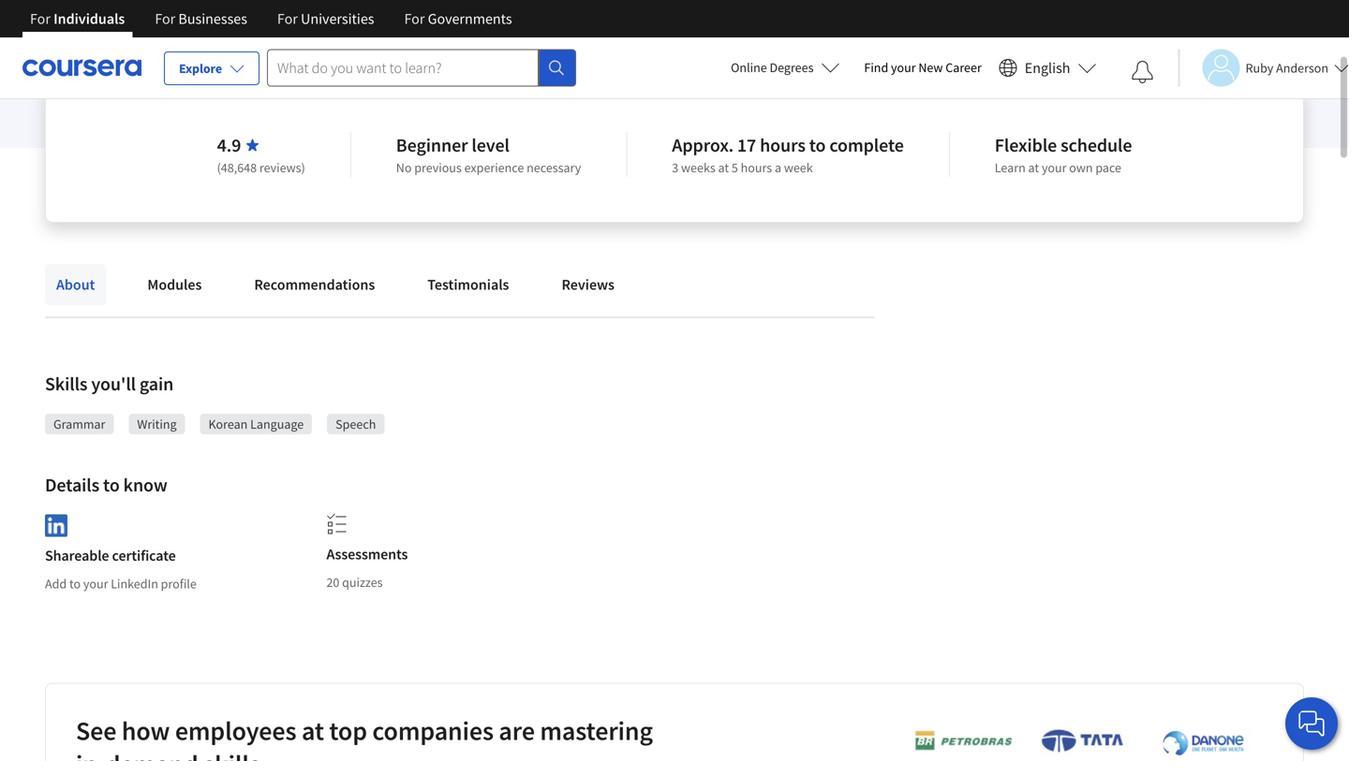 Task type: describe. For each thing, give the bounding box(es) containing it.
own
[[1069, 159, 1093, 176]]

1,460,636 already enrolled
[[45, 37, 214, 56]]

chat with us image
[[1297, 709, 1327, 739]]

20 quizzes
[[326, 574, 383, 591]]

0 vertical spatial hours
[[760, 134, 806, 157]]

details
[[45, 474, 99, 497]]

5
[[732, 159, 738, 176]]

ruby
[[1246, 59, 1273, 76]]

korean
[[208, 416, 248, 433]]

in-
[[76, 749, 106, 762]]

pace
[[1096, 159, 1121, 176]]

1 vertical spatial hours
[[741, 159, 772, 176]]

explore button
[[164, 52, 260, 85]]

to for your
[[69, 576, 81, 593]]

shareable certificate
[[45, 547, 176, 566]]

about
[[56, 275, 95, 294]]

english button
[[991, 37, 1104, 98]]

a
[[775, 159, 781, 176]]

demand
[[106, 749, 198, 762]]

skills
[[203, 749, 260, 762]]

schedule
[[1061, 134, 1132, 157]]

speech
[[336, 416, 376, 433]]

for for individuals
[[30, 9, 51, 28]]

are
[[499, 715, 535, 748]]

find your new career
[[864, 59, 982, 76]]

new
[[918, 59, 943, 76]]

profile
[[161, 576, 197, 593]]

assessments
[[326, 545, 408, 564]]

online degrees
[[731, 59, 814, 76]]

approx.
[[672, 134, 734, 157]]

english
[[1025, 59, 1070, 77]]

for universities
[[277, 9, 374, 28]]

ruby anderson
[[1246, 59, 1328, 76]]

17
[[737, 134, 756, 157]]

career
[[946, 59, 982, 76]]

weeks
[[681, 159, 716, 176]]

to inside approx. 17 hours to complete 3 weeks at 5 hours a week
[[809, 134, 826, 157]]

linkedin
[[111, 576, 158, 593]]

beginner
[[396, 134, 468, 157]]

universities
[[301, 9, 374, 28]]

top
[[329, 715, 367, 748]]

your inside find your new career link
[[891, 59, 916, 76]]

for for businesses
[[155, 9, 175, 28]]

necessary
[[527, 159, 581, 176]]

about link
[[45, 264, 106, 305]]

skills
[[45, 372, 88, 396]]

add to your linkedin profile
[[45, 576, 197, 593]]

flexible
[[995, 134, 1057, 157]]

testimonials link
[[416, 264, 520, 305]]

reviews link
[[550, 264, 626, 305]]

certificate
[[112, 547, 176, 566]]

recommendations link
[[243, 264, 386, 305]]

quizzes
[[342, 574, 383, 591]]

find your new career link
[[855, 56, 991, 80]]

to for know
[[103, 474, 120, 497]]

know
[[123, 474, 167, 497]]

skills you'll gain
[[45, 372, 174, 396]]

for for governments
[[404, 9, 425, 28]]

see how employees at top companies are mastering in-demand skills
[[76, 715, 653, 762]]

degrees
[[770, 59, 814, 76]]

individuals
[[53, 9, 125, 28]]

online degrees button
[[716, 47, 855, 88]]

companies
[[372, 715, 494, 748]]

how
[[122, 715, 170, 748]]

add
[[45, 576, 67, 593]]



Task type: locate. For each thing, give the bounding box(es) containing it.
1 vertical spatial your
[[1042, 159, 1067, 176]]

hours
[[760, 134, 806, 157], [741, 159, 772, 176]]

What do you want to learn? text field
[[267, 49, 539, 87]]

previous
[[414, 159, 462, 176]]

None search field
[[267, 49, 576, 87]]

level
[[472, 134, 509, 157]]

at inside approx. 17 hours to complete 3 weeks at 5 hours a week
[[718, 159, 729, 176]]

to up week
[[809, 134, 826, 157]]

explore
[[179, 60, 222, 77]]

at for see how employees at top companies are mastering in-demand skills
[[302, 715, 324, 748]]

(48,648
[[217, 159, 257, 176]]

1 horizontal spatial to
[[103, 474, 120, 497]]

4.9
[[217, 134, 241, 157]]

1 vertical spatial to
[[103, 474, 120, 497]]

details to know
[[45, 474, 167, 497]]

mastering
[[540, 715, 653, 748]]

at inside see how employees at top companies are mastering in-demand skills
[[302, 715, 324, 748]]

at left 5
[[718, 159, 729, 176]]

2 horizontal spatial to
[[809, 134, 826, 157]]

to
[[809, 134, 826, 157], [103, 474, 120, 497], [69, 576, 81, 593]]

enrolled
[[162, 37, 214, 56]]

for up enrolled
[[155, 9, 175, 28]]

reviews
[[562, 275, 615, 294]]

4 for from the left
[[404, 9, 425, 28]]

reviews)
[[259, 159, 305, 176]]

to left know
[[103, 474, 120, 497]]

for up what do you want to learn? text field
[[404, 9, 425, 28]]

3
[[672, 159, 679, 176]]

your inside "flexible schedule learn at your own pace"
[[1042, 159, 1067, 176]]

at for flexible schedule learn at your own pace
[[1028, 159, 1039, 176]]

learn
[[995, 159, 1026, 176]]

1 for from the left
[[30, 9, 51, 28]]

language
[[250, 416, 304, 433]]

recommendations
[[254, 275, 375, 294]]

approx. 17 hours to complete 3 weeks at 5 hours a week
[[672, 134, 904, 176]]

2 horizontal spatial at
[[1028, 159, 1039, 176]]

your
[[891, 59, 916, 76], [1042, 159, 1067, 176], [83, 576, 108, 593]]

0 horizontal spatial at
[[302, 715, 324, 748]]

flexible schedule learn at your own pace
[[995, 134, 1132, 176]]

1 horizontal spatial your
[[891, 59, 916, 76]]

1 horizontal spatial at
[[718, 159, 729, 176]]

see
[[76, 715, 117, 748]]

no
[[396, 159, 412, 176]]

2 vertical spatial to
[[69, 576, 81, 593]]

to right add on the left bottom of the page
[[69, 576, 81, 593]]

employees
[[175, 715, 296, 748]]

your right find
[[891, 59, 916, 76]]

complete
[[829, 134, 904, 157]]

3 for from the left
[[277, 9, 298, 28]]

modules
[[147, 275, 202, 294]]

0 vertical spatial your
[[891, 59, 916, 76]]

week
[[784, 159, 813, 176]]

already
[[112, 37, 159, 56]]

0 vertical spatial to
[[809, 134, 826, 157]]

you'll
[[91, 372, 136, 396]]

ruby anderson button
[[1178, 49, 1349, 87]]

modules link
[[136, 264, 213, 305]]

anderson
[[1276, 59, 1328, 76]]

2 horizontal spatial your
[[1042, 159, 1067, 176]]

coursera enterprise logos image
[[886, 729, 1261, 762]]

at
[[718, 159, 729, 176], [1028, 159, 1039, 176], [302, 715, 324, 748]]

gain
[[139, 372, 174, 396]]

show notifications image
[[1131, 61, 1154, 83]]

for for universities
[[277, 9, 298, 28]]

banner navigation
[[15, 0, 527, 37]]

korean language
[[208, 416, 304, 433]]

hours right 5
[[741, 159, 772, 176]]

for individuals
[[30, 9, 125, 28]]

for left universities
[[277, 9, 298, 28]]

for governments
[[404, 9, 512, 28]]

writing
[[137, 416, 177, 433]]

(48,648 reviews)
[[217, 159, 305, 176]]

testimonials
[[427, 275, 509, 294]]

at right learn
[[1028, 159, 1039, 176]]

for up 1,460,636
[[30, 9, 51, 28]]

experience
[[464, 159, 524, 176]]

online
[[731, 59, 767, 76]]

businesses
[[178, 9, 247, 28]]

hours up a
[[760, 134, 806, 157]]

shareable
[[45, 547, 109, 566]]

governments
[[428, 9, 512, 28]]

2 for from the left
[[155, 9, 175, 28]]

20
[[326, 574, 339, 591]]

for businesses
[[155, 9, 247, 28]]

at inside "flexible schedule learn at your own pace"
[[1028, 159, 1039, 176]]

coursera image
[[22, 53, 141, 83]]

find
[[864, 59, 888, 76]]

0 horizontal spatial to
[[69, 576, 81, 593]]

beginner level no previous experience necessary
[[396, 134, 581, 176]]

1,460,636
[[45, 37, 109, 56]]

your left own
[[1042, 159, 1067, 176]]

2 vertical spatial your
[[83, 576, 108, 593]]

0 horizontal spatial your
[[83, 576, 108, 593]]

at left top
[[302, 715, 324, 748]]

grammar
[[53, 416, 105, 433]]

your down shareable certificate
[[83, 576, 108, 593]]



Task type: vqa. For each thing, say whether or not it's contained in the screenshot.
at related to See how employees at top companies are mastering in-demand skills
yes



